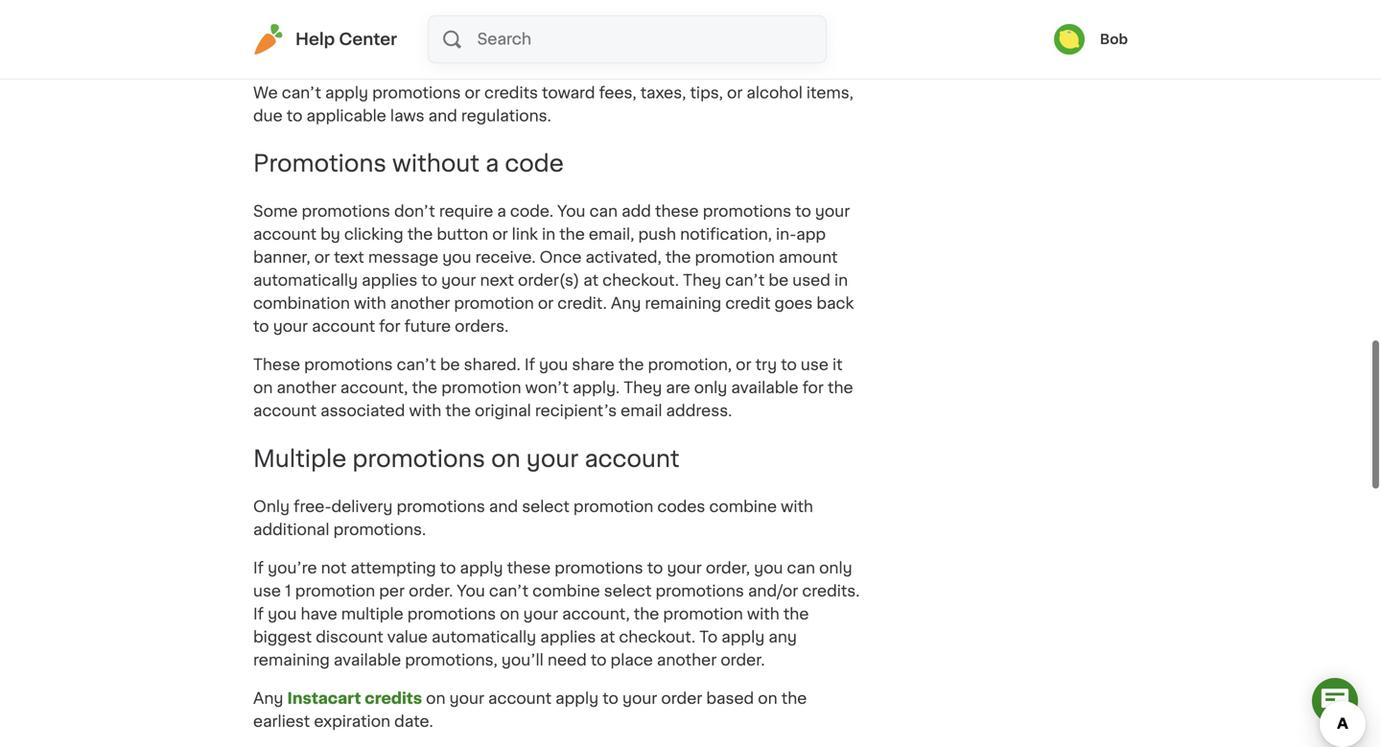Task type: locate. For each thing, give the bounding box(es) containing it.
0 horizontal spatial they
[[624, 381, 662, 396]]

0 vertical spatial automatically
[[253, 273, 358, 288]]

apply up applicable
[[325, 85, 369, 101]]

original
[[475, 404, 531, 419]]

0 vertical spatial credits
[[485, 85, 538, 101]]

the right 'share'
[[619, 358, 644, 373]]

on your account apply to your order based on the earliest expiration date.
[[253, 691, 807, 730]]

0 horizontal spatial for
[[379, 319, 401, 335]]

0 vertical spatial checkout.
[[603, 273, 679, 288]]

order. inside the to apply any remaining available promotions, you'll need to place another order.
[[721, 653, 765, 668]]

0 horizontal spatial order.
[[409, 584, 453, 599]]

1 vertical spatial available
[[334, 653, 401, 668]]

1 vertical spatial combine
[[533, 584, 600, 599]]

1 horizontal spatial only
[[820, 561, 853, 576]]

0 vertical spatial order.
[[409, 584, 453, 599]]

can't
[[282, 85, 321, 101], [726, 273, 765, 288], [397, 358, 436, 373], [489, 584, 529, 599]]

order. up based at the bottom of the page
[[721, 653, 765, 668]]

promotions up laws
[[372, 85, 461, 101]]

checkout. up place
[[619, 630, 696, 645]]

1 horizontal spatial remaining
[[645, 296, 722, 312]]

goes
[[775, 296, 813, 312]]

you inside the if you're not attempting to apply these promotions to your order, you can only use 1 promotion per order. you can't combine select promotions and/or credits. if you have multiple promotions on your account, the promotion with the biggest discount value automatically applies at checkout.
[[457, 584, 485, 599]]

or left "credit."
[[538, 296, 554, 312]]

2 vertical spatial another
[[657, 653, 717, 668]]

account, up associated
[[341, 381, 408, 396]]

on inside the if you're not attempting to apply these promotions to your order, you can only use 1 promotion per order. you can't combine select promotions and/or credits. if you have multiple promotions on your account, the promotion with the biggest discount value automatically applies at checkout.
[[500, 607, 520, 622]]

code
[[505, 152, 564, 175]]

or down by
[[314, 250, 330, 265]]

promotions inside these promotions can't be shared. if you share the promotion, or try to use it on another account, the promotion won't apply. they are only available for the account associated with the original recipient's email address.
[[304, 358, 393, 373]]

instacart image
[[253, 24, 284, 55]]

can't inside the if you're not attempting to apply these promotions to your order, you can only use 1 promotion per order. you can't combine select promotions and/or credits. if you have multiple promotions on your account, the promotion with the biggest discount value automatically applies at checkout.
[[489, 584, 529, 599]]

help
[[296, 31, 335, 48]]

remaining
[[645, 296, 722, 312], [253, 653, 330, 668]]

promotions,
[[405, 653, 498, 668]]

promotion up to
[[663, 607, 744, 622]]

0 horizontal spatial automatically
[[253, 273, 358, 288]]

0 horizontal spatial be
[[440, 358, 460, 373]]

combine up need
[[533, 584, 600, 599]]

1 horizontal spatial you
[[558, 204, 586, 219]]

for inside these promotions can't be shared. if you share the promotion, or try to use it on another account, the promotion won't apply. they are only available for the account associated with the original recipient's email address.
[[803, 381, 824, 396]]

can't right we
[[282, 85, 321, 101]]

some
[[253, 204, 298, 219]]

with down "text"
[[354, 296, 387, 312]]

at inside the if you're not attempting to apply these promotions to your order, you can only use 1 promotion per order. you can't combine select promotions and/or credits. if you have multiple promotions on your account, the promotion with the biggest discount value automatically applies at checkout.
[[600, 630, 615, 645]]

if inside these promotions can't be shared. if you share the promotion, or try to use it on another account, the promotion won't apply. they are only available for the account associated with the original recipient's email address.
[[525, 358, 535, 373]]

1 horizontal spatial and
[[489, 499, 518, 515]]

order down once
[[518, 273, 559, 288]]

1 horizontal spatial be
[[769, 273, 789, 288]]

1 vertical spatial only
[[820, 561, 853, 576]]

you right "code."
[[558, 204, 586, 219]]

combine
[[710, 499, 777, 515], [533, 584, 600, 599]]

apply down need
[[556, 691, 599, 707]]

apply inside the if you're not attempting to apply these promotions to your order, you can only use 1 promotion per order. you can't combine select promotions and/or credits. if you have multiple promotions on your account, the promotion with the biggest discount value automatically applies at checkout.
[[460, 561, 503, 576]]

0 vertical spatial you
[[558, 204, 586, 219]]

0 horizontal spatial in
[[542, 227, 556, 242]]

1 vertical spatial any
[[253, 691, 283, 707]]

and down multiple promotions on your account
[[489, 499, 518, 515]]

1 vertical spatial remaining
[[253, 653, 330, 668]]

1 vertical spatial use
[[253, 584, 281, 599]]

use inside these promotions can't be shared. if you share the promotion, or try to use it on another account, the promotion won't apply. they are only available for the account associated with the original recipient's email address.
[[801, 358, 829, 373]]

and/or
[[748, 584, 799, 599]]

your down place
[[623, 691, 658, 707]]

automatically up promotions,
[[432, 630, 537, 645]]

account, up need
[[562, 607, 630, 622]]

order
[[518, 273, 559, 288], [662, 691, 703, 707]]

Search search field
[[476, 16, 826, 62]]

combine right codes on the bottom of the page
[[710, 499, 777, 515]]

a left "code."
[[497, 204, 507, 219]]

0 horizontal spatial can
[[590, 204, 618, 219]]

available down discount
[[334, 653, 401, 668]]

to right need
[[591, 653, 607, 668]]

remaining up promotion,
[[645, 296, 722, 312]]

share
[[572, 358, 615, 373]]

be up goes
[[769, 273, 789, 288]]

can
[[590, 204, 618, 219], [787, 561, 816, 576]]

1 vertical spatial they
[[624, 381, 662, 396]]

1 horizontal spatial at
[[600, 630, 615, 645]]

1 horizontal spatial combine
[[710, 499, 777, 515]]

you inside some promotions don't require a code. you can add these promotions to your account by clicking the button or link in the email, push notification, in-app banner, or text message you receive. once activated, the promotion amount automatically applies to your next order
[[558, 204, 586, 219]]

0 vertical spatial be
[[769, 273, 789, 288]]

you inside some promotions don't require a code. you can add these promotions to your account by clicking the button or link in the email, push notification, in-app banner, or text message you receive. once activated, the promotion amount automatically applies to your next order
[[443, 250, 472, 265]]

in inside some promotions don't require a code. you can add these promotions to your account by clicking the button or link in the email, push notification, in-app banner, or text message you receive. once activated, the promotion amount automatically applies to your next order
[[542, 227, 556, 242]]

at up place
[[600, 630, 615, 645]]

only
[[253, 499, 290, 515]]

another down these
[[277, 381, 337, 396]]

1 horizontal spatial these
[[655, 204, 699, 219]]

0 horizontal spatial order
[[518, 273, 559, 288]]

these inside some promotions don't require a code. you can add these promotions to your account by clicking the button or link in the email, push notification, in-app banner, or text message you receive. once activated, the promotion amount automatically applies to your next order
[[655, 204, 699, 219]]

a inside some promotions don't require a code. you can add these promotions to your account by clicking the button or link in the email, push notification, in-app banner, or text message you receive. once activated, the promotion amount automatically applies to your next order
[[497, 204, 507, 219]]

can inside some promotions don't require a code. you can add these promotions to your account by clicking the button or link in the email, push notification, in-app banner, or text message you receive. once activated, the promotion amount automatically applies to your next order
[[590, 204, 618, 219]]

apply inside the to apply any remaining available promotions, you'll need to place another order.
[[722, 630, 765, 645]]

0 vertical spatial and
[[429, 108, 458, 124]]

discount
[[316, 630, 384, 645]]

with inside the if you're not attempting to apply these promotions to your order, you can only use 1 promotion per order. you can't combine select promotions and/or credits. if you have multiple promotions on your account, the promotion with the biggest discount value automatically applies at checkout.
[[747, 607, 780, 622]]

1 vertical spatial another
[[277, 381, 337, 396]]

need
[[548, 653, 587, 668]]

0 vertical spatial combine
[[710, 499, 777, 515]]

automatically
[[253, 273, 358, 288], [432, 630, 537, 645]]

use
[[801, 358, 829, 373], [253, 584, 281, 599]]

0 vertical spatial if
[[525, 358, 535, 373]]

account inside "on your account apply to your order based on the earliest expiration date."
[[488, 691, 552, 707]]

with up and/or
[[781, 499, 814, 515]]

your left order,
[[667, 561, 702, 576]]

0 vertical spatial available
[[732, 381, 799, 396]]

if left you're
[[253, 561, 264, 576]]

your
[[816, 204, 850, 219], [442, 273, 476, 288], [273, 319, 308, 335], [527, 448, 579, 471], [667, 561, 702, 576], [524, 607, 559, 622], [450, 691, 485, 707], [623, 691, 658, 707]]

to right attempting
[[440, 561, 456, 576]]

to down message
[[422, 273, 438, 288]]

1 horizontal spatial credits
[[485, 85, 538, 101]]

1 vertical spatial for
[[803, 381, 824, 396]]

1 vertical spatial you
[[457, 584, 485, 599]]

any up the earliest
[[253, 691, 283, 707]]

if
[[525, 358, 535, 373], [253, 561, 264, 576], [253, 607, 264, 622]]

message
[[368, 250, 439, 265]]

0 horizontal spatial select
[[522, 499, 570, 515]]

multiple
[[253, 448, 347, 471]]

0 vertical spatial use
[[801, 358, 829, 373]]

1 vertical spatial at
[[600, 630, 615, 645]]

1 horizontal spatial for
[[803, 381, 824, 396]]

bob
[[1101, 33, 1128, 46]]

0 horizontal spatial you
[[457, 584, 485, 599]]

available inside the to apply any remaining available promotions, you'll need to place another order.
[[334, 653, 401, 668]]

due
[[253, 108, 283, 124]]

0 vertical spatial order
[[518, 273, 559, 288]]

at
[[584, 273, 599, 288], [600, 630, 615, 645]]

the down the "future"
[[412, 381, 438, 396]]

1 horizontal spatial select
[[604, 584, 652, 599]]

can't up the to apply any remaining available promotions, you'll need to place another order. at bottom
[[489, 584, 529, 599]]

place
[[611, 653, 653, 668]]

1 vertical spatial be
[[440, 358, 460, 373]]

button
[[437, 227, 489, 242]]

credits
[[485, 85, 538, 101], [365, 691, 422, 707]]

promotion inside some promotions don't require a code. you can add these promotions to your account by clicking the button or link in the email, push notification, in-app banner, or text message you receive. once activated, the promotion amount automatically applies to your next order
[[695, 250, 775, 265]]

credit
[[726, 296, 771, 312]]

notification,
[[681, 227, 772, 242]]

account,
[[341, 381, 408, 396], [562, 607, 630, 622]]

promotions up promotions,
[[408, 607, 496, 622]]

0 vertical spatial they
[[683, 273, 722, 288]]

select inside only free-delivery promotions and select promotion codes combine with additional promotions.
[[522, 499, 570, 515]]

applies up need
[[540, 630, 596, 645]]

another
[[390, 296, 450, 312], [277, 381, 337, 396], [657, 653, 717, 668]]

at right (s)
[[584, 273, 599, 288]]

promotions inside the we can't apply promotions or credits toward fees, taxes, tips, or alcohol items, due to applicable laws and regulations.
[[372, 85, 461, 101]]

and right laws
[[429, 108, 458, 124]]

0 vertical spatial at
[[584, 273, 599, 288]]

promotion left codes on the bottom of the page
[[574, 499, 654, 515]]

they down notification,
[[683, 273, 722, 288]]

promotions up associated
[[304, 358, 393, 373]]

account down email on the bottom left of the page
[[585, 448, 680, 471]]

on
[[253, 381, 273, 396], [491, 448, 521, 471], [500, 607, 520, 622], [426, 691, 446, 707], [758, 691, 778, 707]]

be
[[769, 273, 789, 288], [440, 358, 460, 373]]

shared.
[[464, 358, 521, 373]]

1 vertical spatial account,
[[562, 607, 630, 622]]

1 horizontal spatial use
[[801, 358, 829, 373]]

tips,
[[690, 85, 723, 101]]

applicable
[[307, 108, 387, 124]]

2 horizontal spatial another
[[657, 653, 717, 668]]

available down try
[[732, 381, 799, 396]]

order. inside the if you're not attempting to apply these promotions to your order, you can only use 1 promotion per order. you can't combine select promotions and/or credits. if you have multiple promotions on your account, the promotion with the biggest discount value automatically applies at checkout.
[[409, 584, 453, 599]]

1 horizontal spatial another
[[390, 296, 450, 312]]

1 horizontal spatial in
[[835, 273, 848, 288]]

try
[[756, 358, 777, 373]]

account inside any remaining credit goes back to your account for future orders.
[[312, 319, 375, 335]]

to inside these promotions can't be shared. if you share the promotion, or try to use it on another account, the promotion won't apply. they are only available for the account associated with the original recipient's email address.
[[781, 358, 797, 373]]

1 vertical spatial select
[[604, 584, 652, 599]]

1 vertical spatial automatically
[[432, 630, 537, 645]]

promotion
[[695, 250, 775, 265], [454, 296, 534, 312], [442, 381, 522, 396], [574, 499, 654, 515], [295, 584, 375, 599], [663, 607, 744, 622]]

with right associated
[[409, 404, 442, 419]]

these inside the if you're not attempting to apply these promotions to your order, you can only use 1 promotion per order. you can't combine select promotions and/or credits. if you have multiple promotions on your account, the promotion with the biggest discount value automatically applies at checkout.
[[507, 561, 551, 576]]

0 vertical spatial for
[[379, 319, 401, 335]]

another inside the to apply any remaining available promotions, you'll need to place another order.
[[657, 653, 717, 668]]

these up 'push'
[[655, 204, 699, 219]]

on down these
[[253, 381, 273, 396]]

to right the due
[[287, 108, 303, 124]]

promotions
[[372, 85, 461, 101], [302, 204, 390, 219], [703, 204, 792, 219], [304, 358, 393, 373], [353, 448, 486, 471], [397, 499, 485, 515], [555, 561, 644, 576], [656, 584, 745, 599], [408, 607, 496, 622]]

credits up the regulations.
[[485, 85, 538, 101]]

only inside these promotions can't be shared. if you share the promotion, or try to use it on another account, the promotion won't apply. they are only available for the account associated with the original recipient's email address.
[[695, 381, 728, 396]]

back
[[817, 296, 854, 312]]

applies
[[362, 273, 418, 288], [540, 630, 596, 645]]

0 horizontal spatial combine
[[533, 584, 600, 599]]

instacart credits link
[[287, 691, 422, 707]]

you up promotions,
[[457, 584, 485, 599]]

codes
[[658, 499, 706, 515]]

order. right the per
[[409, 584, 453, 599]]

promotions down multiple promotions on your account
[[397, 499, 485, 515]]

promotions.
[[334, 522, 426, 538]]

1 vertical spatial checkout.
[[619, 630, 696, 645]]

0 horizontal spatial only
[[695, 381, 728, 396]]

0 horizontal spatial these
[[507, 561, 551, 576]]

promotion inside they can't be used in combination with another promotion or credit.
[[454, 296, 534, 312]]

promotion down notification,
[[695, 250, 775, 265]]

0 horizontal spatial applies
[[362, 273, 418, 288]]

to down codes on the bottom of the page
[[647, 561, 663, 576]]

remaining down biggest
[[253, 653, 330, 668]]

account
[[253, 227, 317, 242], [312, 319, 375, 335], [253, 404, 317, 419], [585, 448, 680, 471], [488, 691, 552, 707]]

to up these
[[253, 319, 269, 335]]

select up place
[[604, 584, 652, 599]]

to inside "on your account apply to your order based on the earliest expiration date."
[[603, 691, 619, 707]]

1 horizontal spatial available
[[732, 381, 799, 396]]

1 horizontal spatial applies
[[540, 630, 596, 645]]

combine inside only free-delivery promotions and select promotion codes combine with additional promotions.
[[710, 499, 777, 515]]

0 horizontal spatial credits
[[365, 691, 422, 707]]

can't down the "future"
[[397, 358, 436, 373]]

or
[[465, 85, 481, 101], [727, 85, 743, 101], [492, 227, 508, 242], [314, 250, 330, 265], [538, 296, 554, 312], [736, 358, 752, 373]]

0 horizontal spatial any
[[253, 691, 283, 707]]

only free-delivery promotions and select promotion codes combine with additional promotions.
[[253, 499, 814, 538]]

only up "credits." at bottom
[[820, 561, 853, 576]]

you down button
[[443, 250, 472, 265]]

1 vertical spatial a
[[497, 204, 507, 219]]

1 vertical spatial can
[[787, 561, 816, 576]]

1 horizontal spatial can
[[787, 561, 816, 576]]

they
[[683, 273, 722, 288], [624, 381, 662, 396]]

any instacart credits
[[253, 691, 422, 707]]

0 horizontal spatial use
[[253, 584, 281, 599]]

can up and/or
[[787, 561, 816, 576]]

require
[[439, 204, 494, 219]]

0 vertical spatial select
[[522, 499, 570, 515]]

promotions down associated
[[353, 448, 486, 471]]

in right the link
[[542, 227, 556, 242]]

0 vertical spatial only
[[695, 381, 728, 396]]

0 horizontal spatial available
[[334, 653, 401, 668]]

1 vertical spatial in
[[835, 273, 848, 288]]

0 vertical spatial any
[[611, 296, 641, 312]]

code.
[[510, 204, 554, 219]]

account down these
[[253, 404, 317, 419]]

banner,
[[253, 250, 311, 265]]

for down goes
[[803, 381, 824, 396]]

account inside these promotions can't be shared. if you share the promotion, or try to use it on another account, the promotion won't apply. they are only available for the account associated with the original recipient's email address.
[[253, 404, 317, 419]]

combine inside the if you're not attempting to apply these promotions to your order, you can only use 1 promotion per order. you can't combine select promotions and/or credits. if you have multiple promotions on your account, the promotion with the biggest discount value automatically applies at checkout.
[[533, 584, 600, 599]]

0 vertical spatial these
[[655, 204, 699, 219]]

your down combination
[[273, 319, 308, 335]]

1 horizontal spatial order.
[[721, 653, 765, 668]]

0 vertical spatial can
[[590, 204, 618, 219]]

account down you'll
[[488, 691, 552, 707]]

another up the "future"
[[390, 296, 450, 312]]

1 vertical spatial applies
[[540, 630, 596, 645]]

you're
[[268, 561, 317, 576]]

apply down only free-delivery promotions and select promotion codes combine with additional promotions.
[[460, 561, 503, 576]]

1 vertical spatial and
[[489, 499, 518, 515]]

1 vertical spatial if
[[253, 561, 264, 576]]

additional
[[253, 522, 330, 538]]

0 vertical spatial in
[[542, 227, 556, 242]]

order inside some promotions don't require a code. you can add these promotions to your account by clicking the button or link in the email, push notification, in-app banner, or text message you receive. once activated, the promotion amount automatically applies to your next order
[[518, 273, 559, 288]]

1 vertical spatial order.
[[721, 653, 765, 668]]

any inside any remaining credit goes back to your account for future orders.
[[611, 296, 641, 312]]

regulations.
[[461, 108, 552, 124]]

0 horizontal spatial account,
[[341, 381, 408, 396]]

in-
[[776, 227, 797, 242]]

you'll
[[502, 653, 544, 668]]

account up banner, at the left of page
[[253, 227, 317, 242]]

they up email on the bottom left of the page
[[624, 381, 662, 396]]

your down promotions,
[[450, 691, 485, 707]]

0 vertical spatial account,
[[341, 381, 408, 396]]

1 horizontal spatial any
[[611, 296, 641, 312]]

1 horizontal spatial account,
[[562, 607, 630, 622]]

multiple promotions on your account
[[253, 448, 680, 471]]

order left based at the bottom of the page
[[662, 691, 703, 707]]

be left shared. on the left
[[440, 358, 460, 373]]

and inside only free-delivery promotions and select promotion codes combine with additional promotions.
[[489, 499, 518, 515]]

they inside they can't be used in combination with another promotion or credit.
[[683, 273, 722, 288]]

checkout. down activated,
[[603, 273, 679, 288]]

only up address.
[[695, 381, 728, 396]]

1 horizontal spatial automatically
[[432, 630, 537, 645]]

promotions
[[253, 152, 387, 175]]

on up the to apply any remaining available promotions, you'll need to place another order. at bottom
[[500, 607, 520, 622]]

you up won't
[[539, 358, 568, 373]]

to inside any remaining credit goes back to your account for future orders.
[[253, 319, 269, 335]]

1 horizontal spatial they
[[683, 273, 722, 288]]

on inside these promotions can't be shared. if you share the promotion, or try to use it on another account, the promotion won't apply. they are only available for the account associated with the original recipient's email address.
[[253, 381, 273, 396]]

credit.
[[558, 296, 607, 312]]

these down only free-delivery promotions and select promotion codes combine with additional promotions.
[[507, 561, 551, 576]]

only inside the if you're not attempting to apply these promotions to your order, you can only use 1 promotion per order. you can't combine select promotions and/or credits. if you have multiple promotions on your account, the promotion with the biggest discount value automatically applies at checkout.
[[820, 561, 853, 576]]

clicking
[[344, 227, 404, 242]]

credits up date.
[[365, 691, 422, 707]]

1 vertical spatial these
[[507, 561, 551, 576]]

0 vertical spatial applies
[[362, 273, 418, 288]]

1 horizontal spatial order
[[662, 691, 703, 707]]

order.
[[409, 584, 453, 599], [721, 653, 765, 668]]

if up biggest
[[253, 607, 264, 622]]

apply inside "on your account apply to your order based on the earliest expiration date."
[[556, 691, 599, 707]]

your up the app at the top of the page
[[816, 204, 850, 219]]

can't inside they can't be used in combination with another promotion or credit.
[[726, 273, 765, 288]]

use inside the if you're not attempting to apply these promotions to your order, you can only use 1 promotion per order. you can't combine select promotions and/or credits. if you have multiple promotions on your account, the promotion with the biggest discount value automatically applies at checkout.
[[253, 584, 281, 599]]

use left it at the top right of page
[[801, 358, 829, 373]]

0 horizontal spatial and
[[429, 108, 458, 124]]

use left 1
[[253, 584, 281, 599]]

0 vertical spatial remaining
[[645, 296, 722, 312]]

email,
[[589, 227, 635, 242]]

the up once
[[560, 227, 585, 242]]

0 horizontal spatial another
[[277, 381, 337, 396]]

date.
[[395, 714, 433, 730]]

be inside they can't be used in combination with another promotion or credit.
[[769, 273, 789, 288]]

0 horizontal spatial at
[[584, 273, 599, 288]]

0 vertical spatial another
[[390, 296, 450, 312]]

1 vertical spatial order
[[662, 691, 703, 707]]

or inside these promotions can't be shared. if you share the promotion, or try to use it on another account, the promotion won't apply. they are only available for the account associated with the original recipient's email address.
[[736, 358, 752, 373]]

promotions up by
[[302, 204, 390, 219]]

delivery
[[332, 499, 393, 515]]

only
[[695, 381, 728, 396], [820, 561, 853, 576]]

toward
[[542, 85, 595, 101]]

account down combination
[[312, 319, 375, 335]]

automatically inside the if you're not attempting to apply these promotions to your order, you can only use 1 promotion per order. you can't combine select promotions and/or credits. if you have multiple promotions on your account, the promotion with the biggest discount value automatically applies at checkout.
[[432, 630, 537, 645]]



Task type: describe. For each thing, give the bounding box(es) containing it.
promotions down only free-delivery promotions and select promotion codes combine with additional promotions.
[[555, 561, 644, 576]]

free-
[[294, 499, 332, 515]]

promotions up notification,
[[703, 204, 792, 219]]

not
[[321, 561, 347, 576]]

(s) at checkout.
[[559, 273, 683, 288]]

to apply any remaining available promotions, you'll need to place another order.
[[253, 630, 797, 668]]

next
[[480, 273, 514, 288]]

bob link
[[1055, 24, 1128, 55]]

promotions without a code
[[253, 152, 564, 175]]

laws
[[390, 108, 425, 124]]

applies inside some promotions don't require a code. you can add these promotions to your account by clicking the button or link in the email, push notification, in-app banner, or text message you receive. once activated, the promotion amount automatically applies to your next order
[[362, 273, 418, 288]]

on down the original
[[491, 448, 521, 471]]

with inside they can't be used in combination with another promotion or credit.
[[354, 296, 387, 312]]

can inside the if you're not attempting to apply these promotions to your order, you can only use 1 promotion per order. you can't combine select promotions and/or credits. if you have multiple promotions on your account, the promotion with the biggest discount value automatically applies at checkout.
[[787, 561, 816, 576]]

we can't apply promotions or credits toward fees, taxes, tips, or alcohol items, due to applicable laws and regulations.
[[253, 85, 854, 124]]

can't inside the we can't apply promotions or credits toward fees, taxes, tips, or alcohol items, due to applicable laws and regulations.
[[282, 85, 321, 101]]

you inside these promotions can't be shared. if you share the promotion, or try to use it on another account, the promotion won't apply. they are only available for the account associated with the original recipient's email address.
[[539, 358, 568, 373]]

recipient's
[[535, 404, 617, 419]]

on right based at the bottom of the page
[[758, 691, 778, 707]]

are
[[666, 381, 691, 396]]

text
[[334, 250, 364, 265]]

order inside "on your account apply to your order based on the earliest expiration date."
[[662, 691, 703, 707]]

have
[[301, 607, 337, 622]]

push
[[639, 227, 677, 242]]

expiration
[[314, 714, 391, 730]]

once
[[540, 250, 582, 265]]

user avatar image
[[1055, 24, 1085, 55]]

some promotions don't require a code. you can add these promotions to your account by clicking the button or link in the email, push notification, in-app banner, or text message you receive. once activated, the promotion amount automatically applies to your next order
[[253, 204, 850, 288]]

to
[[700, 630, 718, 645]]

remaining inside any remaining credit goes back to your account for future orders.
[[645, 296, 722, 312]]

help center link
[[253, 24, 397, 55]]

available inside these promotions can't be shared. if you share the promotion, or try to use it on another account, the promotion won't apply. they are only available for the account associated with the original recipient's email address.
[[732, 381, 799, 396]]

with inside only free-delivery promotions and select promotion codes combine with additional promotions.
[[781, 499, 814, 515]]

in inside they can't be used in combination with another promotion or credit.
[[835, 273, 848, 288]]

center
[[339, 31, 397, 48]]

for inside any remaining credit goes back to your account for future orders.
[[379, 319, 401, 335]]

apply inside the we can't apply promotions or credits toward fees, taxes, tips, or alcohol items, due to applicable laws and regulations.
[[325, 85, 369, 101]]

add
[[622, 204, 651, 219]]

by
[[321, 227, 341, 242]]

any for remaining
[[611, 296, 641, 312]]

the down 'push'
[[666, 250, 691, 265]]

select inside the if you're not attempting to apply these promotions to your order, you can only use 1 promotion per order. you can't combine select promotions and/or credits. if you have multiple promotions on your account, the promotion with the biggest discount value automatically applies at checkout.
[[604, 584, 652, 599]]

(s)
[[559, 273, 580, 288]]

your left next
[[442, 273, 476, 288]]

we
[[253, 85, 278, 101]]

or right tips,
[[727, 85, 743, 101]]

credits inside the we can't apply promotions or credits toward fees, taxes, tips, or alcohol items, due to applicable laws and regulations.
[[485, 85, 538, 101]]

app
[[797, 227, 826, 242]]

biggest
[[253, 630, 312, 645]]

help center
[[296, 31, 397, 48]]

on up date.
[[426, 691, 446, 707]]

link
[[512, 227, 538, 242]]

the up place
[[634, 607, 660, 622]]

it
[[833, 358, 843, 373]]

you up and/or
[[754, 561, 783, 576]]

items,
[[807, 85, 854, 101]]

automatically inside some promotions don't require a code. you can add these promotions to your account by clicking the button or link in the email, push notification, in-app banner, or text message you receive. once activated, the promotion amount automatically applies to your next order
[[253, 273, 358, 288]]

value
[[387, 630, 428, 645]]

2 vertical spatial if
[[253, 607, 264, 622]]

applies inside the if you're not attempting to apply these promotions to your order, you can only use 1 promotion per order. you can't combine select promotions and/or credits. if you have multiple promotions on your account, the promotion with the biggest discount value automatically applies at checkout.
[[540, 630, 596, 645]]

fees,
[[599, 85, 637, 101]]

they can't be used in combination with another promotion or credit.
[[253, 273, 848, 312]]

apply.
[[573, 381, 620, 396]]

your down recipient's
[[527, 448, 579, 471]]

promotion,
[[648, 358, 732, 373]]

1
[[285, 584, 291, 599]]

any
[[769, 630, 797, 645]]

remaining inside the to apply any remaining available promotions, you'll need to place another order.
[[253, 653, 330, 668]]

you up biggest
[[268, 607, 297, 622]]

with inside these promotions can't be shared. if you share the promotion, or try to use it on another account, the promotion won't apply. they are only available for the account associated with the original recipient's email address.
[[409, 404, 442, 419]]

multiple
[[341, 607, 404, 622]]

activated,
[[586, 250, 662, 265]]

receive.
[[476, 250, 536, 265]]

another inside these promotions can't be shared. if you share the promotion, or try to use it on another account, the promotion won't apply. they are only available for the account associated with the original recipient's email address.
[[277, 381, 337, 396]]

can't inside these promotions can't be shared. if you share the promotion, or try to use it on another account, the promotion won't apply. they are only available for the account associated with the original recipient's email address.
[[397, 358, 436, 373]]

based
[[707, 691, 754, 707]]

credits.
[[803, 584, 860, 599]]

1 vertical spatial credits
[[365, 691, 422, 707]]

or up receive.
[[492, 227, 508, 242]]

to up the app at the top of the page
[[796, 204, 812, 219]]

email
[[621, 404, 663, 419]]

checkout. inside the if you're not attempting to apply these promotions to your order, you can only use 1 promotion per order. you can't combine select promotions and/or credits. if you have multiple promotions on your account, the promotion with the biggest discount value automatically applies at checkout.
[[619, 630, 696, 645]]

amount
[[779, 250, 838, 265]]

these
[[253, 358, 300, 373]]

the up any
[[784, 607, 809, 622]]

be inside these promotions can't be shared. if you share the promotion, or try to use it on another account, the promotion won't apply. they are only available for the account associated with the original recipient's email address.
[[440, 358, 460, 373]]

promotions inside only free-delivery promotions and select promotion codes combine with additional promotions.
[[397, 499, 485, 515]]

promotion inside only free-delivery promotions and select promotion codes combine with additional promotions.
[[574, 499, 654, 515]]

the down the don't
[[408, 227, 433, 242]]

or inside they can't be used in combination with another promotion or credit.
[[538, 296, 554, 312]]

account, inside the if you're not attempting to apply these promotions to your order, you can only use 1 promotion per order. you can't combine select promotions and/or credits. if you have multiple promotions on your account, the promotion with the biggest discount value automatically applies at checkout.
[[562, 607, 630, 622]]

your inside any remaining credit goes back to your account for future orders.
[[273, 319, 308, 335]]

any remaining credit goes back to your account for future orders.
[[253, 296, 854, 335]]

taxes,
[[641, 85, 686, 101]]

promotion inside these promotions can't be shared. if you share the promotion, or try to use it on another account, the promotion won't apply. they are only available for the account associated with the original recipient's email address.
[[442, 381, 522, 396]]

and inside the we can't apply promotions or credits toward fees, taxes, tips, or alcohol items, due to applicable laws and regulations.
[[429, 108, 458, 124]]

another inside they can't be used in combination with another promotion or credit.
[[390, 296, 450, 312]]

the left the original
[[446, 404, 471, 419]]

order,
[[706, 561, 750, 576]]

don't
[[394, 204, 435, 219]]

to inside the we can't apply promotions or credits toward fees, taxes, tips, or alcohol items, due to applicable laws and regulations.
[[287, 108, 303, 124]]

instacart
[[287, 691, 361, 707]]

combination
[[253, 296, 350, 312]]

account, inside these promotions can't be shared. if you share the promotion, or try to use it on another account, the promotion won't apply. they are only available for the account associated with the original recipient's email address.
[[341, 381, 408, 396]]

or up the regulations.
[[465, 85, 481, 101]]

account inside some promotions don't require a code. you can add these promotions to your account by clicking the button or link in the email, push notification, in-app banner, or text message you receive. once activated, the promotion amount automatically applies to your next order
[[253, 227, 317, 242]]

the inside "on your account apply to your order based on the earliest expiration date."
[[782, 691, 807, 707]]

won't
[[526, 381, 569, 396]]

the down it at the top right of page
[[828, 381, 854, 396]]

these promotions can't be shared. if you share the promotion, or try to use it on another account, the promotion won't apply. they are only available for the account associated with the original recipient's email address.
[[253, 358, 854, 419]]

without
[[393, 152, 480, 175]]

promotions down order,
[[656, 584, 745, 599]]

earliest
[[253, 714, 310, 730]]

alcohol
[[747, 85, 803, 101]]

any for instacart
[[253, 691, 283, 707]]

promotion down the "not"
[[295, 584, 375, 599]]

if you're not attempting to apply these promotions to your order, you can only use 1 promotion per order. you can't combine select promotions and/or credits. if you have multiple promotions on your account, the promotion with the biggest discount value automatically applies at checkout.
[[253, 561, 860, 645]]

they inside these promotions can't be shared. if you share the promotion, or try to use it on another account, the promotion won't apply. they are only available for the account associated with the original recipient's email address.
[[624, 381, 662, 396]]

address.
[[666, 404, 733, 419]]

to inside the to apply any remaining available promotions, you'll need to place another order.
[[591, 653, 607, 668]]

future
[[405, 319, 451, 335]]

used
[[793, 273, 831, 288]]

0 vertical spatial a
[[486, 152, 499, 175]]

orders.
[[455, 319, 509, 335]]

associated
[[321, 404, 405, 419]]

your up the to apply any remaining available promotions, you'll need to place another order. at bottom
[[524, 607, 559, 622]]



Task type: vqa. For each thing, say whether or not it's contained in the screenshot.
attempting at left bottom
yes



